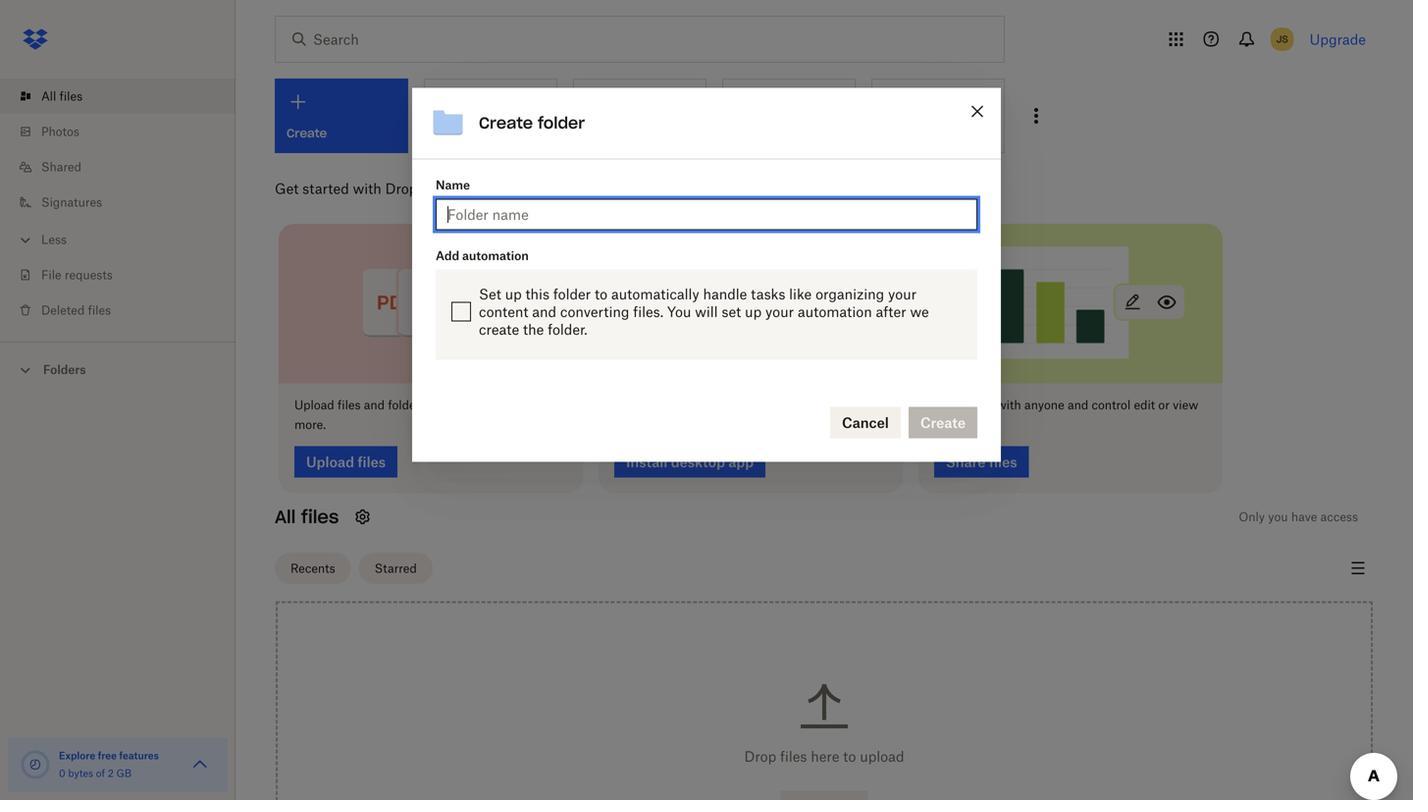 Task type: locate. For each thing, give the bounding box(es) containing it.
on right work on the right of the page
[[762, 398, 776, 412]]

all files
[[41, 89, 83, 104], [275, 506, 339, 528]]

to
[[595, 286, 608, 302], [429, 398, 440, 412], [717, 398, 728, 412], [844, 748, 856, 765]]

folders button
[[0, 354, 236, 383]]

all up photos
[[41, 89, 56, 104]]

starred button
[[359, 553, 433, 584]]

gb
[[116, 767, 132, 779]]

1 vertical spatial all files
[[275, 506, 339, 528]]

all files up "recents" on the left of the page
[[275, 506, 339, 528]]

folders
[[43, 362, 86, 377]]

access.
[[935, 417, 975, 432]]

0 horizontal spatial automation
[[462, 248, 529, 263]]

folder.
[[548, 321, 588, 338]]

desktop
[[669, 398, 714, 412]]

0 vertical spatial all
[[41, 89, 56, 104]]

have
[[1292, 510, 1318, 524]]

photos
[[41, 124, 79, 139]]

all files inside all files link
[[41, 89, 83, 104]]

more.
[[295, 417, 326, 432]]

after
[[876, 303, 907, 320]]

to left edit,
[[429, 398, 440, 412]]

drop files here to upload
[[745, 748, 905, 765]]

0 vertical spatial with
[[353, 180, 382, 197]]

0 vertical spatial all files
[[41, 89, 83, 104]]

on
[[652, 398, 666, 412], [762, 398, 776, 412]]

files right share on the right of the page
[[971, 398, 994, 412]]

list
[[0, 67, 236, 342]]

dropbox
[[385, 180, 441, 197]]

to inside upload files and folders to edit, share, sign, and more.
[[429, 398, 440, 412]]

and up cancel
[[843, 398, 864, 412]]

install on desktop to work on files offline and stay synced.
[[615, 398, 864, 432]]

automation
[[462, 248, 529, 263], [798, 303, 872, 320]]

to up converting
[[595, 286, 608, 302]]

up right set
[[745, 303, 762, 320]]

synced.
[[641, 417, 683, 432]]

with right started
[[353, 180, 382, 197]]

explore free features 0 bytes of 2 gb
[[59, 750, 159, 779]]

files right deleted
[[88, 303, 111, 318]]

file
[[41, 268, 61, 282]]

1 horizontal spatial automation
[[798, 303, 872, 320]]

automation down organizing on the right
[[798, 303, 872, 320]]

folder right the create at the top
[[538, 113, 585, 133]]

automatically
[[612, 286, 700, 302]]

and
[[532, 303, 557, 320], [364, 398, 385, 412], [537, 398, 558, 412], [843, 398, 864, 412], [1068, 398, 1089, 412]]

1 vertical spatial with
[[997, 398, 1022, 412]]

with left anyone
[[997, 398, 1022, 412]]

signatures
[[41, 195, 102, 210]]

create folder
[[479, 113, 585, 133]]

1 horizontal spatial up
[[745, 303, 762, 320]]

converting
[[560, 303, 630, 320]]

edit,
[[444, 398, 468, 412]]

will
[[695, 303, 718, 320]]

0 horizontal spatial all
[[41, 89, 56, 104]]

to left work on the right of the page
[[717, 398, 728, 412]]

all up "recents" on the left of the page
[[275, 506, 296, 528]]

stay
[[615, 417, 638, 432]]

1 vertical spatial all
[[275, 506, 296, 528]]

0 horizontal spatial up
[[505, 286, 522, 302]]

explore
[[59, 750, 95, 762]]

all files up photos
[[41, 89, 83, 104]]

0 horizontal spatial with
[[353, 180, 382, 197]]

up
[[505, 286, 522, 302], [745, 303, 762, 320]]

file requests link
[[16, 257, 236, 293]]

automation up "set"
[[462, 248, 529, 263]]

dropbox image
[[16, 20, 55, 59]]

photos link
[[16, 114, 236, 149]]

files.
[[633, 303, 664, 320]]

quota usage element
[[20, 749, 51, 780]]

0 vertical spatial automation
[[462, 248, 529, 263]]

on up synced.
[[652, 398, 666, 412]]

1 horizontal spatial with
[[997, 398, 1022, 412]]

you
[[1269, 510, 1289, 524]]

your
[[888, 286, 917, 302], [766, 303, 794, 320]]

files up "recents" on the left of the page
[[301, 506, 339, 528]]

anyone
[[1025, 398, 1065, 412]]

files right the upload
[[338, 398, 361, 412]]

files left here
[[780, 748, 807, 765]]

1 vertical spatial folder
[[553, 286, 591, 302]]

with inside share files with anyone and control edit or view access.
[[997, 398, 1022, 412]]

drop
[[745, 748, 777, 765]]

folder
[[538, 113, 585, 133], [553, 286, 591, 302]]

files up photos
[[59, 89, 83, 104]]

features
[[119, 750, 159, 762]]

your down tasks at right
[[766, 303, 794, 320]]

files left "offline"
[[779, 398, 802, 412]]

up up content
[[505, 286, 522, 302]]

and down "this"
[[532, 303, 557, 320]]

files
[[59, 89, 83, 104], [88, 303, 111, 318], [338, 398, 361, 412], [779, 398, 802, 412], [971, 398, 994, 412], [301, 506, 339, 528], [780, 748, 807, 765]]

install
[[615, 398, 649, 412]]

your up after
[[888, 286, 917, 302]]

0 horizontal spatial all files
[[41, 89, 83, 104]]

all
[[41, 89, 56, 104], [275, 506, 296, 528]]

upload
[[295, 398, 334, 412]]

1 horizontal spatial on
[[762, 398, 776, 412]]

deleted
[[41, 303, 85, 318]]

folder up converting
[[553, 286, 591, 302]]

share files with anyone and control edit or view access.
[[935, 398, 1199, 432]]

0 vertical spatial your
[[888, 286, 917, 302]]

and left control
[[1068, 398, 1089, 412]]

with for files
[[997, 398, 1022, 412]]

create
[[479, 113, 533, 133]]

0 horizontal spatial on
[[652, 398, 666, 412]]

upload files and folders to edit, share, sign, and more.
[[295, 398, 558, 432]]

shared
[[41, 160, 81, 174]]

1 vertical spatial automation
[[798, 303, 872, 320]]

1 horizontal spatial all
[[275, 506, 296, 528]]

1 vertical spatial your
[[766, 303, 794, 320]]

only you have access
[[1239, 510, 1359, 524]]

requests
[[65, 268, 113, 282]]

to inside set up this folder to automatically handle tasks like organizing your content and converting files. you will set up your automation after we create the folder.
[[595, 286, 608, 302]]

share,
[[471, 398, 504, 412]]



Task type: describe. For each thing, give the bounding box(es) containing it.
less image
[[16, 230, 35, 250]]

file requests
[[41, 268, 113, 282]]

and left folders
[[364, 398, 385, 412]]

to inside install on desktop to work on files offline and stay synced.
[[717, 398, 728, 412]]

started
[[303, 180, 349, 197]]

control
[[1092, 398, 1131, 412]]

deleted files
[[41, 303, 111, 318]]

here
[[811, 748, 840, 765]]

1 horizontal spatial your
[[888, 286, 917, 302]]

cancel
[[842, 414, 889, 431]]

work
[[731, 398, 759, 412]]

we
[[910, 303, 929, 320]]

signatures link
[[16, 185, 236, 220]]

0
[[59, 767, 65, 779]]

share
[[935, 398, 968, 412]]

content
[[479, 303, 529, 320]]

shared link
[[16, 149, 236, 185]]

Name text field
[[448, 204, 966, 225]]

files inside install on desktop to work on files offline and stay synced.
[[779, 398, 802, 412]]

2 on from the left
[[762, 398, 776, 412]]

and inside set up this folder to automatically handle tasks like organizing your content and converting files. you will set up your automation after we create the folder.
[[532, 303, 557, 320]]

to right here
[[844, 748, 856, 765]]

bytes
[[68, 767, 93, 779]]

this
[[526, 286, 550, 302]]

starred
[[375, 561, 417, 576]]

upload
[[860, 748, 905, 765]]

edit
[[1134, 398, 1156, 412]]

tasks
[[751, 286, 786, 302]]

files inside deleted files link
[[88, 303, 111, 318]]

less
[[41, 232, 67, 247]]

files inside upload files and folders to edit, share, sign, and more.
[[338, 398, 361, 412]]

upgrade
[[1310, 31, 1367, 48]]

1 on from the left
[[652, 398, 666, 412]]

and right sign,
[[537, 398, 558, 412]]

upgrade link
[[1310, 31, 1367, 48]]

files inside all files link
[[59, 89, 83, 104]]

automation inside set up this folder to automatically handle tasks like organizing your content and converting files. you will set up your automation after we create the folder.
[[798, 303, 872, 320]]

and inside share files with anyone and control edit or view access.
[[1068, 398, 1089, 412]]

set up this folder to automatically handle tasks like organizing your content and converting files. you will set up your automation after we create the folder.
[[479, 286, 929, 338]]

you
[[667, 303, 692, 320]]

or
[[1159, 398, 1170, 412]]

all inside list item
[[41, 89, 56, 104]]

access
[[1321, 510, 1359, 524]]

and inside install on desktop to work on files offline and stay synced.
[[843, 398, 864, 412]]

1 vertical spatial up
[[745, 303, 762, 320]]

0 horizontal spatial your
[[766, 303, 794, 320]]

set
[[479, 286, 501, 302]]

like
[[789, 286, 812, 302]]

view
[[1173, 398, 1199, 412]]

sign,
[[507, 398, 534, 412]]

organizing
[[816, 286, 885, 302]]

add automation
[[436, 248, 529, 263]]

create folder dialog
[[412, 88, 1001, 462]]

get
[[275, 180, 299, 197]]

0 vertical spatial folder
[[538, 113, 585, 133]]

2
[[108, 767, 114, 779]]

all files list item
[[0, 79, 236, 114]]

cancel button
[[830, 407, 901, 438]]

folder inside set up this folder to automatically handle tasks like organizing your content and converting files. you will set up your automation after we create the folder.
[[553, 286, 591, 302]]

get started with dropbox
[[275, 180, 441, 197]]

create
[[479, 321, 520, 338]]

0 vertical spatial up
[[505, 286, 522, 302]]

add
[[436, 248, 460, 263]]

set
[[722, 303, 741, 320]]

list containing all files
[[0, 67, 236, 342]]

handle
[[703, 286, 747, 302]]

recents
[[291, 561, 335, 576]]

with for started
[[353, 180, 382, 197]]

of
[[96, 767, 105, 779]]

only
[[1239, 510, 1265, 524]]

name
[[436, 178, 470, 192]]

recents button
[[275, 553, 351, 584]]

free
[[98, 750, 117, 762]]

files inside share files with anyone and control edit or view access.
[[971, 398, 994, 412]]

all files link
[[16, 79, 236, 114]]

folders
[[388, 398, 426, 412]]

1 horizontal spatial all files
[[275, 506, 339, 528]]

the
[[523, 321, 544, 338]]

deleted files link
[[16, 293, 236, 328]]

offline
[[805, 398, 840, 412]]



Task type: vqa. For each thing, say whether or not it's contained in the screenshot.
after
yes



